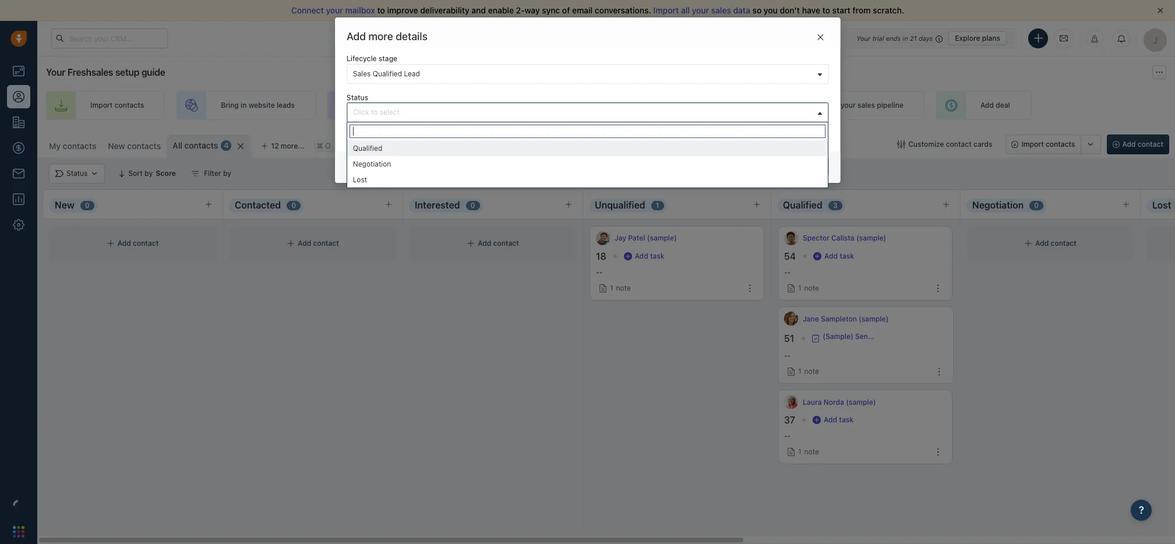 Task type: vqa. For each thing, say whether or not it's contained in the screenshot.
--
yes



Task type: locate. For each thing, give the bounding box(es) containing it.
my contacts button
[[43, 135, 102, 158], [49, 141, 96, 151]]

1 vertical spatial import contacts
[[1022, 140, 1076, 149]]

import
[[654, 5, 679, 15], [90, 101, 113, 110], [1022, 140, 1045, 149]]

-- down 54
[[785, 268, 791, 277]]

leads right route at the top left
[[525, 101, 543, 110]]

filter by button
[[184, 164, 239, 184]]

1 down j icon
[[610, 284, 614, 293]]

1 down l icon
[[799, 448, 802, 457]]

container_wx8msf4aqz5i3rn1 image for 37
[[813, 416, 821, 425]]

add more details
[[347, 30, 428, 43]]

all
[[173, 140, 182, 150]]

enable
[[488, 5, 514, 15]]

guide
[[142, 67, 165, 78]]

2-
[[516, 5, 525, 15]]

(sample) right the patel
[[647, 234, 677, 243]]

list box
[[347, 140, 828, 188]]

j image
[[596, 231, 610, 245]]

1 horizontal spatial negotiation
[[973, 200, 1024, 210]]

(sample) right norda
[[847, 398, 876, 407]]

qualified inside option
[[353, 144, 383, 153]]

import inside 'link'
[[90, 101, 113, 110]]

customize
[[909, 140, 945, 149]]

1 up l icon
[[799, 367, 802, 376]]

lifecycle stage
[[347, 54, 398, 63]]

(sample) right calista
[[857, 234, 887, 243]]

route leads to your team link
[[459, 91, 608, 120]]

0 vertical spatial qualified
[[373, 69, 402, 78]]

qualified down stage
[[373, 69, 402, 78]]

None search field
[[350, 125, 826, 138]]

1 vertical spatial in
[[241, 101, 247, 110]]

1 0 from the left
[[85, 201, 90, 210]]

-- down 18
[[596, 268, 603, 277]]

4 0 from the left
[[1035, 201, 1039, 210]]

all
[[681, 5, 690, 15]]

0 vertical spatial lost
[[353, 175, 367, 184]]

2 0 from the left
[[292, 201, 296, 210]]

contact inside the customize contact cards 'button'
[[947, 140, 972, 149]]

0 horizontal spatial new
[[55, 200, 74, 210]]

add contact
[[1123, 140, 1164, 149], [118, 239, 159, 248], [298, 239, 339, 248], [478, 239, 519, 248], [1036, 239, 1077, 248]]

51
[[785, 333, 795, 344]]

up
[[831, 101, 839, 110]]

1 note down the laura
[[799, 448, 820, 457]]

task down jay patel (sample) link
[[651, 252, 665, 261]]

note down jay
[[617, 284, 631, 293]]

to right "click"
[[371, 108, 378, 116]]

your freshsales setup guide
[[46, 67, 165, 78]]

0 for new
[[85, 201, 90, 210]]

1 for 51
[[799, 367, 802, 376]]

list box containing qualified
[[347, 140, 828, 188]]

my
[[49, 141, 61, 151]]

0
[[85, 201, 90, 210], [292, 201, 296, 210], [471, 201, 475, 210], [1035, 201, 1039, 210]]

1 horizontal spatial team
[[570, 101, 587, 110]]

-- down 51
[[785, 352, 791, 360]]

team down the sales qualified lead button on the top of page
[[570, 101, 587, 110]]

1 for 37
[[799, 448, 802, 457]]

2 team from the left
[[570, 101, 587, 110]]

(sample) right sampleton
[[859, 315, 889, 323]]

add task for qualified
[[825, 252, 855, 261]]

sales left data
[[712, 5, 732, 15]]

qualified left 3
[[783, 200, 823, 210]]

new for new contacts
[[108, 141, 125, 151]]

1 team from the left
[[409, 101, 426, 110]]

1 vertical spatial your
[[46, 67, 65, 78]]

4
[[224, 141, 229, 150]]

container_wx8msf4aqz5i3rn1 image for 54
[[814, 252, 822, 261]]

0 horizontal spatial in
[[241, 101, 247, 110]]

details
[[396, 30, 428, 43]]

contact inside add contact button
[[1138, 140, 1164, 149]]

s image
[[785, 231, 799, 245]]

spector
[[803, 234, 830, 243]]

in
[[903, 34, 909, 42], [241, 101, 247, 110]]

l image
[[785, 395, 799, 409]]

lost option
[[347, 172, 828, 188]]

your for your trial ends in 21 days
[[857, 34, 871, 42]]

freshworks switcher image
[[13, 526, 24, 538]]

0 vertical spatial import
[[654, 5, 679, 15]]

import contacts button
[[1006, 135, 1082, 154]]

54
[[785, 251, 796, 262]]

sales left pipeline
[[858, 101, 876, 110]]

import contacts inside button
[[1022, 140, 1076, 149]]

lost inside lost option
[[353, 175, 367, 184]]

my contacts
[[49, 141, 96, 151]]

1 horizontal spatial your
[[857, 34, 871, 42]]

import inside button
[[1022, 140, 1045, 149]]

contacts inside 'link'
[[115, 101, 144, 110]]

import contacts for import contacts button
[[1022, 140, 1076, 149]]

spector calista (sample)
[[803, 234, 887, 243]]

route leads to your team
[[503, 101, 587, 110]]

0 horizontal spatial leads
[[277, 101, 295, 110]]

your
[[857, 34, 871, 42], [46, 67, 65, 78]]

contact
[[947, 140, 972, 149], [1138, 140, 1164, 149], [133, 239, 159, 248], [313, 239, 339, 248], [494, 239, 519, 248], [1051, 239, 1077, 248]]

import contacts inside 'link'
[[90, 101, 144, 110]]

lifecycle
[[347, 54, 377, 63]]

1 for 18
[[610, 284, 614, 293]]

0 horizontal spatial your
[[46, 67, 65, 78]]

contact for negotiation
[[1051, 239, 1077, 248]]

calista
[[832, 234, 855, 243]]

leads right website
[[277, 101, 295, 110]]

new contacts
[[108, 141, 161, 151]]

0 for interested
[[471, 201, 475, 210]]

note up the laura
[[805, 367, 820, 376]]

qualified
[[373, 69, 402, 78], [353, 144, 383, 153], [783, 200, 823, 210]]

qualified down "click"
[[353, 144, 383, 153]]

1 vertical spatial import
[[90, 101, 113, 110]]

add deal link
[[937, 91, 1032, 120]]

new
[[108, 141, 125, 151], [55, 200, 74, 210]]

0 horizontal spatial import
[[90, 101, 113, 110]]

2 horizontal spatial import
[[1022, 140, 1045, 149]]

scratch.
[[873, 5, 905, 15]]

freshsales
[[68, 67, 113, 78]]

your right all
[[692, 5, 709, 15]]

1 vertical spatial new
[[55, 200, 74, 210]]

note up jane
[[805, 284, 820, 293]]

import right cards
[[1022, 140, 1045, 149]]

import all your sales data link
[[654, 5, 753, 15]]

(sample) for 54
[[857, 234, 887, 243]]

container_wx8msf4aqz5i3rn1 image inside the customize contact cards 'button'
[[898, 140, 906, 149]]

add task
[[635, 252, 665, 261], [825, 252, 855, 261], [824, 416, 854, 425]]

improve
[[387, 5, 418, 15]]

negotiation inside negotiation option
[[353, 160, 391, 168]]

container_wx8msf4aqz5i3rn1 image
[[287, 240, 295, 248], [467, 240, 475, 248], [814, 252, 822, 261], [812, 334, 820, 343], [813, 416, 821, 425]]

note down the laura
[[805, 448, 820, 457]]

add task down calista
[[825, 252, 855, 261]]

sales right create
[[688, 101, 706, 110]]

1 note for 37
[[799, 448, 820, 457]]

0 horizontal spatial lost
[[353, 175, 367, 184]]

0 vertical spatial negotiation
[[353, 160, 391, 168]]

set up your sales pipeline link
[[773, 91, 925, 120]]

1 leads from the left
[[277, 101, 295, 110]]

1 vertical spatial lost
[[1153, 200, 1172, 210]]

sync
[[542, 5, 560, 15]]

add contact inside add contact button
[[1123, 140, 1164, 149]]

add contact for negotiation
[[1036, 239, 1077, 248]]

start
[[833, 5, 851, 15]]

in left the 21
[[903, 34, 909, 42]]

team inside invite your team link
[[409, 101, 426, 110]]

0 vertical spatial import contacts
[[90, 101, 144, 110]]

customize contact cards button
[[890, 135, 1001, 154]]

add
[[347, 30, 366, 43], [981, 101, 994, 110], [1123, 140, 1137, 149], [118, 239, 131, 248], [298, 239, 311, 248], [478, 239, 492, 248], [1036, 239, 1049, 248], [635, 252, 649, 261], [825, 252, 838, 261], [824, 416, 838, 425]]

explore
[[956, 34, 981, 42]]

1 horizontal spatial import contacts
[[1022, 140, 1076, 149]]

import for import contacts 'link'
[[90, 101, 113, 110]]

your left trial
[[857, 34, 871, 42]]

click to select
[[353, 108, 400, 116]]

(sample) for 18
[[647, 234, 677, 243]]

laura norda (sample) link
[[803, 397, 876, 407]]

0 horizontal spatial negotiation
[[353, 160, 391, 168]]

1 note for 54
[[799, 284, 820, 293]]

(sample) for 37
[[847, 398, 876, 407]]

negotiation
[[353, 160, 391, 168], [973, 200, 1024, 210]]

invite
[[372, 101, 390, 110]]

note
[[617, 284, 631, 293], [805, 284, 820, 293], [805, 367, 820, 376], [805, 448, 820, 457]]

0 vertical spatial new
[[108, 141, 125, 151]]

spector calista (sample) link
[[803, 233, 887, 243]]

patel
[[629, 234, 646, 243]]

-- for 18
[[596, 268, 603, 277]]

container_wx8msf4aqz5i3rn1 image
[[898, 140, 906, 149], [191, 170, 199, 178], [107, 240, 115, 248], [1025, 240, 1033, 248], [624, 252, 632, 261]]

1 up j image
[[799, 284, 802, 293]]

0 vertical spatial your
[[857, 34, 871, 42]]

1 note for 18
[[610, 284, 631, 293]]

1 note down jay
[[610, 284, 631, 293]]

import down the your freshsales setup guide
[[90, 101, 113, 110]]

1
[[656, 201, 660, 210], [610, 284, 614, 293], [799, 284, 802, 293], [799, 367, 802, 376], [799, 448, 802, 457]]

invite your team
[[372, 101, 426, 110]]

0 horizontal spatial team
[[409, 101, 426, 110]]

container_wx8msf4aqz5i3rn1 image for 51
[[812, 334, 820, 343]]

2 vertical spatial qualified
[[783, 200, 823, 210]]

1 horizontal spatial in
[[903, 34, 909, 42]]

leads
[[277, 101, 295, 110], [525, 101, 543, 110]]

your left freshsales
[[46, 67, 65, 78]]

2 vertical spatial import
[[1022, 140, 1045, 149]]

-- for 37
[[785, 432, 791, 441]]

connect your mailbox to improve deliverability and enable 2-way sync of email conversations. import all your sales data so you don't have to start from scratch.
[[291, 5, 905, 15]]

1 horizontal spatial new
[[108, 141, 125, 151]]

1 for 54
[[799, 284, 802, 293]]

website
[[249, 101, 275, 110]]

import for import contacts button
[[1022, 140, 1045, 149]]

import left all
[[654, 5, 679, 15]]

close image
[[1158, 8, 1164, 13]]

contact for contacted
[[313, 239, 339, 248]]

-- for 54
[[785, 268, 791, 277]]

team
[[409, 101, 426, 110], [570, 101, 587, 110]]

task
[[651, 252, 665, 261], [840, 252, 855, 261], [840, 416, 854, 425]]

jane
[[803, 315, 819, 323]]

j image
[[785, 312, 799, 326]]

container_wx8msf4aqz5i3rn1 image inside 'filter by' button
[[191, 170, 199, 178]]

1 note up jane
[[799, 284, 820, 293]]

ends
[[886, 34, 901, 42]]

0 vertical spatial in
[[903, 34, 909, 42]]

your right invite
[[392, 101, 407, 110]]

your for your freshsales setup guide
[[46, 67, 65, 78]]

import contacts group
[[1006, 135, 1101, 154]]

-- down 37
[[785, 432, 791, 441]]

what's new image
[[1091, 35, 1099, 43]]

add task down "laura norda (sample)" link
[[824, 416, 854, 425]]

bring in website leads
[[221, 101, 295, 110]]

1 vertical spatial qualified
[[353, 144, 383, 153]]

bring
[[221, 101, 239, 110]]

in right bring on the top of page
[[241, 101, 247, 110]]

task down spector calista (sample) link
[[840, 252, 855, 261]]

email
[[572, 5, 593, 15]]

team right select
[[409, 101, 426, 110]]

1 note for 51
[[799, 367, 820, 376]]

add inside dialog
[[347, 30, 366, 43]]

way
[[525, 5, 540, 15]]

add inside button
[[1123, 140, 1137, 149]]

and
[[472, 5, 486, 15]]

status
[[347, 93, 369, 102]]

task for qualified
[[840, 252, 855, 261]]

your trial ends in 21 days
[[857, 34, 933, 42]]

note for 54
[[805, 284, 820, 293]]

3 0 from the left
[[471, 201, 475, 210]]

add task down jay patel (sample) link
[[635, 252, 665, 261]]

1 horizontal spatial leads
[[525, 101, 543, 110]]

explore plans link
[[949, 31, 1007, 45]]

contacts
[[115, 101, 144, 110], [1046, 140, 1076, 149], [185, 140, 218, 150], [63, 141, 96, 151], [127, 141, 161, 151]]

0 horizontal spatial import contacts
[[90, 101, 144, 110]]

1 note up the laura
[[799, 367, 820, 376]]

contact for interested
[[494, 239, 519, 248]]

filter
[[204, 169, 221, 178]]



Task type: describe. For each thing, give the bounding box(es) containing it.
add contact for contacted
[[298, 239, 339, 248]]

⌘ o
[[317, 142, 331, 151]]

1 vertical spatial negotiation
[[973, 200, 1024, 210]]

1 horizontal spatial sales
[[712, 5, 732, 15]]

Search your CRM... text field
[[51, 29, 168, 48]]

import contacts link
[[46, 91, 165, 120]]

sequence
[[708, 101, 741, 110]]

(sample) for 51
[[859, 315, 889, 323]]

new for new
[[55, 200, 74, 210]]

have
[[803, 5, 821, 15]]

all contacts 4
[[173, 140, 229, 150]]

trial
[[873, 34, 885, 42]]

jay
[[615, 234, 627, 243]]

12
[[271, 142, 279, 150]]

to left start
[[823, 5, 831, 15]]

plans
[[983, 34, 1001, 42]]

jay patel (sample)
[[615, 234, 677, 243]]

18
[[596, 251, 607, 262]]

jane sampleton (sample)
[[803, 315, 889, 323]]

customize contact cards
[[909, 140, 993, 149]]

more
[[369, 30, 393, 43]]

of
[[563, 5, 570, 15]]

21
[[910, 34, 917, 42]]

sales qualified lead button
[[347, 64, 829, 84]]

note for 18
[[617, 284, 631, 293]]

0 horizontal spatial sales
[[688, 101, 706, 110]]

explore plans
[[956, 34, 1001, 42]]

qualified inside button
[[373, 69, 402, 78]]

1 up jay patel (sample)
[[656, 201, 660, 210]]

click to select button
[[347, 102, 829, 122]]

cards
[[974, 140, 993, 149]]

mailbox
[[345, 5, 375, 15]]

unqualified
[[595, 200, 646, 210]]

contact for new
[[133, 239, 159, 248]]

1 horizontal spatial lost
[[1153, 200, 1172, 210]]

add more details dialog
[[335, 17, 841, 183]]

by
[[223, 169, 231, 178]]

0 for negotiation
[[1035, 201, 1039, 210]]

click
[[353, 108, 369, 116]]

⌘
[[317, 142, 323, 151]]

sampleton
[[821, 315, 857, 323]]

your left mailbox
[[326, 5, 343, 15]]

your down the sales qualified lead button on the top of page
[[553, 101, 568, 110]]

o
[[325, 142, 331, 151]]

negotiation option
[[347, 156, 828, 172]]

note for 51
[[805, 367, 820, 376]]

bring in website leads link
[[177, 91, 316, 120]]

norda
[[824, 398, 845, 407]]

add contact button
[[1107, 135, 1170, 154]]

from
[[853, 5, 871, 15]]

note for 37
[[805, 448, 820, 457]]

set up your sales pipeline
[[818, 101, 904, 110]]

lead
[[404, 69, 420, 78]]

you
[[764, 5, 778, 15]]

deal
[[996, 101, 1011, 110]]

more...
[[281, 142, 305, 150]]

-- for 51
[[785, 352, 791, 360]]

0 for contacted
[[292, 201, 296, 210]]

sales qualified lead
[[353, 69, 420, 78]]

setup
[[115, 67, 139, 78]]

1 horizontal spatial import
[[654, 5, 679, 15]]

task down "laura norda (sample)" link
[[840, 416, 854, 425]]

don't
[[780, 5, 800, 15]]

add task for unqualified
[[635, 252, 665, 261]]

create sales sequence link
[[620, 91, 762, 120]]

deliverability
[[420, 5, 470, 15]]

contacts inside button
[[1046, 140, 1076, 149]]

add deal
[[981, 101, 1011, 110]]

route
[[503, 101, 523, 110]]

send email image
[[1060, 33, 1069, 43]]

connect your mailbox link
[[291, 5, 377, 15]]

days
[[919, 34, 933, 42]]

2 leads from the left
[[525, 101, 543, 110]]

laura
[[803, 398, 822, 407]]

jane sampleton (sample) link
[[803, 314, 889, 324]]

add contact for new
[[118, 239, 159, 248]]

to inside dropdown button
[[371, 108, 378, 116]]

37
[[785, 415, 796, 426]]

select
[[380, 108, 400, 116]]

stage
[[379, 54, 398, 63]]

contacted
[[235, 200, 281, 210]]

to right route at the top left
[[545, 101, 551, 110]]

set
[[818, 101, 829, 110]]

to right mailbox
[[377, 5, 385, 15]]

so
[[753, 5, 762, 15]]

laura norda (sample)
[[803, 398, 876, 407]]

add contact for interested
[[478, 239, 519, 248]]

conversations.
[[595, 5, 652, 15]]

import contacts for import contacts 'link'
[[90, 101, 144, 110]]

invite your team link
[[328, 91, 447, 120]]

all contacts link
[[173, 140, 218, 152]]

pipeline
[[877, 101, 904, 110]]

data
[[734, 5, 751, 15]]

3
[[833, 201, 838, 210]]

2 horizontal spatial sales
[[858, 101, 876, 110]]

filter by
[[204, 169, 231, 178]]

team inside route leads to your team link
[[570, 101, 587, 110]]

create
[[664, 101, 687, 110]]

your right up
[[841, 101, 856, 110]]

task for unqualified
[[651, 252, 665, 261]]

12 more... button
[[255, 138, 311, 154]]

qualified option
[[347, 140, 828, 156]]

12 more...
[[271, 142, 305, 150]]



